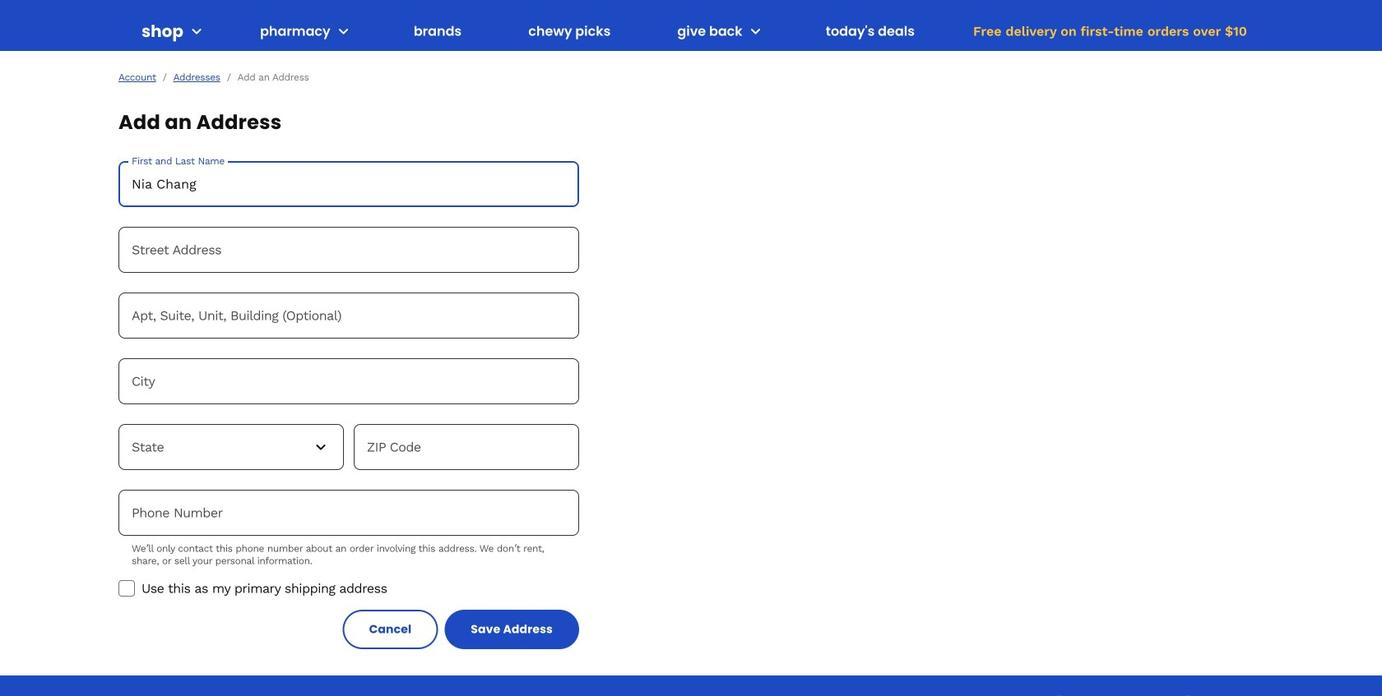 Task type: vqa. For each thing, say whether or not it's contained in the screenshot.
Give Back menu image
yes



Task type: locate. For each thing, give the bounding box(es) containing it.
None telephone field
[[118, 490, 579, 536]]

None text field
[[118, 161, 579, 207], [118, 293, 579, 339], [354, 425, 579, 471], [118, 161, 579, 207], [118, 293, 579, 339], [354, 425, 579, 471]]

site banner
[[0, 0, 1382, 51]]

None text field
[[118, 227, 579, 273], [118, 359, 579, 405], [118, 227, 579, 273], [118, 359, 579, 405]]



Task type: describe. For each thing, give the bounding box(es) containing it.
menu image
[[187, 21, 206, 41]]

give back menu image
[[746, 21, 766, 41]]

pharmacy menu image
[[334, 21, 354, 41]]



